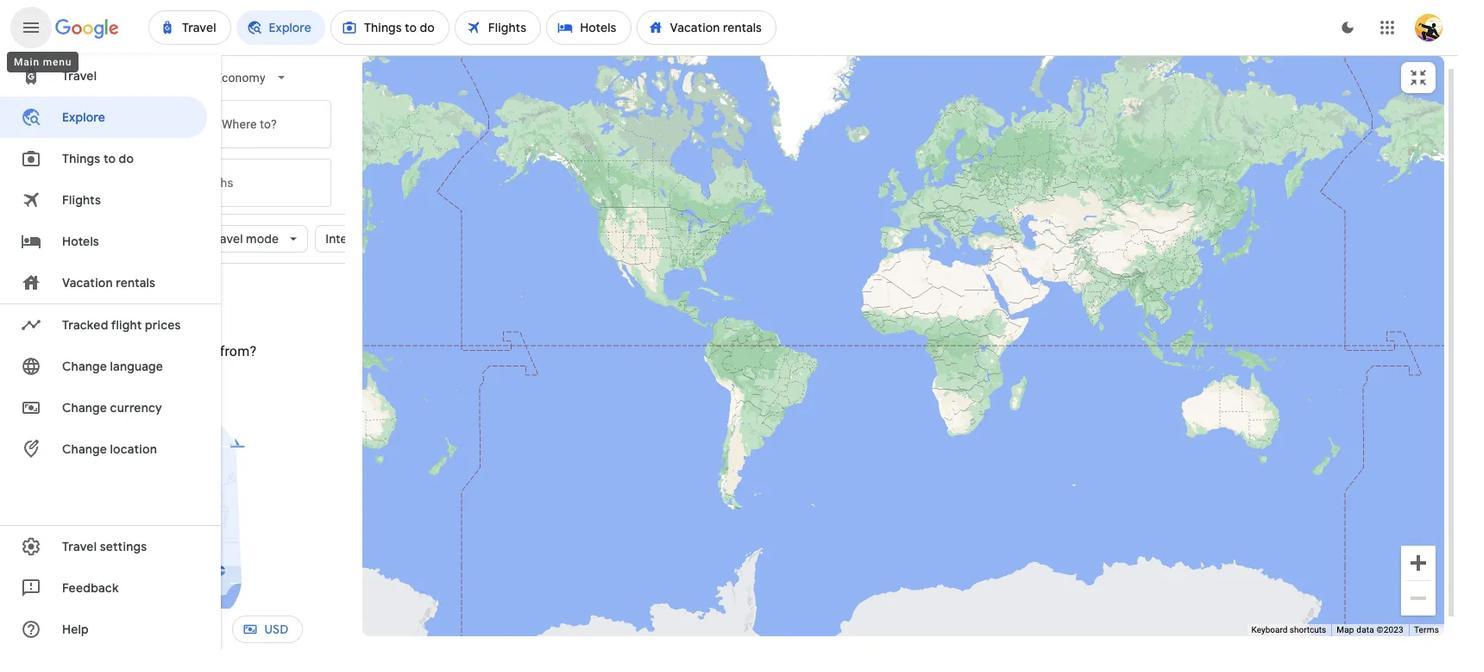 Task type: locate. For each thing, give the bounding box(es) containing it.
tracked flight prices
[[62, 318, 181, 333]]

all filters button
[[16, 225, 113, 253]]

travel settings link
[[0, 527, 207, 568]]

2 vertical spatial change
[[62, 442, 107, 458]]

flying
[[182, 344, 216, 360]]

Where to? text field
[[176, 100, 331, 148]]

travel left mode
[[209, 231, 243, 247]]

1 change from the top
[[62, 359, 107, 375]]

main menu
[[14, 56, 72, 68]]

change
[[62, 359, 107, 375], [62, 401, 107, 416], [62, 442, 107, 458]]

things
[[62, 151, 100, 167]]

interests
[[326, 231, 376, 247]]

flights
[[62, 193, 101, 208]]

travel settings
[[62, 540, 147, 555]]

change down change language 'link'
[[62, 401, 107, 416]]

1 vertical spatial travel
[[209, 231, 243, 247]]

change down tracked
[[62, 359, 107, 375]]

get
[[139, 379, 161, 394]]

months
[[192, 176, 234, 190]]

interests button
[[315, 218, 406, 260]]

change down the change currency link at the left of the page
[[62, 442, 107, 458]]

trip
[[99, 176, 118, 190]]

0 vertical spatial change
[[62, 359, 107, 375]]

rentals
[[116, 275, 155, 291]]

travel mode
[[209, 231, 279, 247]]

travel
[[62, 68, 97, 84], [209, 231, 243, 247], [62, 540, 97, 555]]

map
[[1337, 626, 1355, 635]]

change location
[[62, 442, 157, 458]]

2 vertical spatial travel
[[62, 540, 97, 555]]

change inside 'link'
[[62, 359, 107, 375]]

change for change currency
[[62, 401, 107, 416]]

do
[[119, 151, 134, 167]]

terms
[[1415, 626, 1440, 635]]

filters form
[[0, 55, 345, 215]]

things to do link
[[0, 138, 207, 180]]

map data ©2023
[[1337, 626, 1404, 635]]

travel for travel settings
[[62, 540, 97, 555]]

change for change language
[[62, 359, 107, 375]]

settings
[[100, 540, 147, 555]]

flights link
[[0, 180, 207, 221]]

get started
[[139, 379, 206, 394]]

flight
[[111, 318, 142, 333]]

travel for travel mode
[[209, 231, 243, 247]]

travel inside travel settings link
[[62, 540, 97, 555]]

None field
[[208, 62, 297, 93]]

mode
[[246, 231, 279, 247]]

6
[[182, 176, 189, 190]]

states)
[[164, 622, 204, 638]]

english (united states) button
[[43, 616, 218, 644]]

menu
[[43, 56, 72, 68]]

english (united states)
[[76, 622, 204, 638]]

map region
[[241, 0, 1459, 651]]

get started button
[[132, 373, 213, 401]]

none field inside filters form
[[208, 62, 297, 93]]

3 change from the top
[[62, 442, 107, 458]]

feedback link
[[0, 568, 207, 609]]

travel up 'explore' on the left
[[62, 68, 97, 84]]

2 change from the top
[[62, 401, 107, 416]]

travel up the feedback
[[62, 540, 97, 555]]

usd
[[265, 622, 289, 638]]

travel for travel
[[62, 68, 97, 84]]

1 vertical spatial change
[[62, 401, 107, 416]]

travel inside travel mode popup button
[[209, 231, 243, 247]]

from?
[[220, 344, 257, 360]]

change currency link
[[0, 388, 207, 429]]

0 vertical spatial travel
[[62, 68, 97, 84]]

where are you flying from?
[[89, 344, 257, 360]]



Task type: vqa. For each thing, say whether or not it's contained in the screenshot.
SEARCH BY VOICE icon
no



Task type: describe. For each thing, give the bounding box(es) containing it.
to
[[104, 151, 116, 167]]

change currency
[[62, 401, 162, 416]]

1-
[[57, 176, 67, 190]]

data
[[1357, 626, 1375, 635]]

keyboard shortcuts
[[1252, 626, 1327, 635]]

language
[[110, 359, 163, 375]]

change appearance image
[[1328, 7, 1369, 48]]

vacation rentals link
[[0, 262, 207, 304]]

started
[[164, 379, 206, 394]]

explore
[[62, 110, 105, 125]]

the
[[134, 176, 152, 190]]

change language
[[62, 359, 163, 375]]

week
[[67, 176, 96, 190]]

currency
[[110, 401, 162, 416]]

feedback
[[62, 581, 119, 596]]

change language link
[[0, 346, 207, 388]]

travel mode button
[[199, 218, 308, 260]]

keyboard shortcuts button
[[1252, 625, 1327, 637]]

usd button
[[232, 609, 303, 651]]

hotels
[[62, 234, 99, 249]]

all filters
[[48, 231, 99, 247]]

vacation rentals
[[62, 275, 155, 291]]

all
[[48, 231, 63, 247]]

tracked
[[62, 318, 108, 333]]

vacation
[[62, 275, 113, 291]]

travel link
[[0, 55, 207, 97]]

prices
[[145, 318, 181, 333]]

in
[[121, 176, 131, 190]]

main
[[14, 56, 40, 68]]

help link
[[0, 609, 207, 651]]

change location link
[[0, 429, 207, 470]]

loading results progress bar
[[0, 55, 1459, 59]]

next
[[155, 176, 178, 190]]

location
[[110, 442, 157, 458]]

where
[[89, 344, 129, 360]]

1-week trip in the next 6 months button
[[14, 159, 331, 207]]

change for change location
[[62, 442, 107, 458]]

(united
[[119, 622, 161, 638]]

main menu image
[[21, 17, 41, 38]]

keyboard
[[1252, 626, 1288, 635]]

help
[[62, 622, 89, 638]]

©2023
[[1377, 626, 1404, 635]]

filters
[[66, 231, 99, 247]]

english
[[76, 622, 116, 638]]

view smaller map image
[[1409, 67, 1430, 88]]

tracked flight prices link
[[0, 305, 207, 346]]

hotels link
[[0, 221, 207, 262]]

things to do
[[62, 151, 134, 167]]

1-week trip in the next 6 months
[[57, 176, 234, 190]]

are
[[132, 344, 152, 360]]

explore link
[[0, 97, 207, 138]]

terms link
[[1415, 626, 1440, 635]]

shortcuts
[[1290, 626, 1327, 635]]

you
[[156, 344, 178, 360]]



